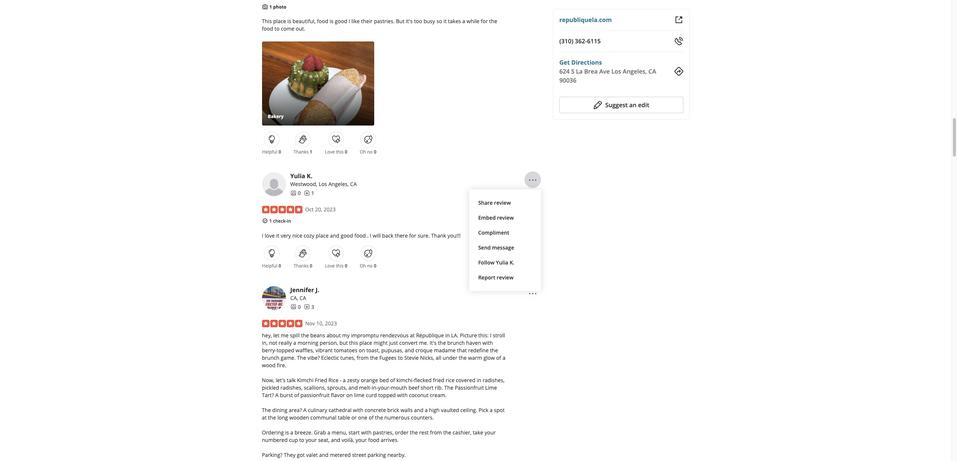 Task type: vqa. For each thing, say whether or not it's contained in the screenshot.
more link to the top
no



Task type: describe. For each thing, give the bounding box(es) containing it.
photo of yulia k. image
[[262, 173, 286, 196]]

and inside ordering is a breeze. grab a menu, start with pastries, order the rest from the cashier, take your numbered cup to your seat, and voilà, your food arrives.
[[331, 437, 341, 444]]

pickled
[[262, 384, 279, 392]]

the up madame
[[438, 340, 446, 347]]

to inside this place is beautiful, food is good i like their pastries. but it's too busy so it takes a while for the food to come out.
[[275, 25, 280, 32]]

let's
[[276, 377, 286, 384]]

angeles, inside yulia k. westwood, los angeles, ca
[[329, 181, 349, 188]]

concrete
[[365, 407, 386, 414]]

this inside hey, let me spill the beans about my impromptu rendezvous at république in la. picture this: i stroll in, not really a morning person, but this place might just convert me. it's the brunch haven with berry-topped waffles, vibrant tomatoes on toast, pupusas, and croque madame that redefine the brunch game. the vibe? eclectic tunes, from the fugees to stevie nicks, all under the warm glow of a wood fire.
[[349, 340, 358, 347]]

24 pencil v2 image
[[594, 101, 603, 110]]

review for share review
[[495, 199, 511, 207]]

food left .
[[355, 232, 366, 239]]

for inside this place is beautiful, food is good i like their pastries. but it's too busy so it takes a while for the food to come out.
[[481, 18, 488, 25]]

fire.
[[277, 362, 287, 369]]

get
[[560, 58, 570, 67]]

suggest an edit
[[606, 101, 650, 109]]

tunes,
[[341, 355, 356, 362]]

16 review v2 image
[[304, 190, 310, 196]]

ordering
[[262, 429, 284, 436]]

this:
[[479, 332, 489, 339]]

beef
[[409, 384, 420, 392]]

from inside ordering is a breeze. grab a menu, start with pastries, order the rest from the cashier, take your numbered cup to your seat, and voilà, your food arrives.
[[430, 429, 442, 436]]

1 vertical spatial place
[[316, 232, 329, 239]]

the left cashier,
[[444, 429, 452, 436]]

pastries.
[[374, 18, 395, 25]]

haven
[[467, 340, 481, 347]]

with inside hey, let me spill the beans about my impromptu rendezvous at république in la. picture this: i stroll in, not really a morning person, but this place might just convert me. it's the brunch haven with berry-topped waffles, vibrant tomatoes on toast, pupusas, and croque madame that redefine the brunch game. the vibe? eclectic tunes, from the fugees to stevie nicks, all under the warm glow of a wood fire.
[[483, 340, 493, 347]]

1 menu image from the top
[[529, 176, 538, 185]]

food down this
[[262, 25, 273, 32]]

an
[[630, 101, 637, 109]]

metered
[[330, 452, 351, 459]]

1 vertical spatial brunch
[[262, 355, 280, 362]]

k. inside button
[[510, 259, 515, 266]]

it inside this place is beautiful, food is good i like their pastries. but it's too busy so it takes a while for the food to come out.
[[444, 18, 447, 25]]

beautiful,
[[293, 18, 316, 25]]

a left high in the bottom left of the page
[[425, 407, 428, 414]]

busy
[[424, 18, 435, 25]]

624
[[560, 67, 570, 76]]

j.
[[316, 286, 320, 294]]

the up glow
[[490, 347, 498, 354]]

reviews element for jennifer
[[304, 304, 314, 311]]

and inside the dining area? a culinary cathedral with concrete brick walls and a high vaulted ceiling. pick a spot at the long wooden communal table or one of the numerous counters.
[[414, 407, 424, 414]]

at inside the dining area? a culinary cathedral with concrete brick walls and a high vaulted ceiling. pick a spot at the long wooden communal table or one of the numerous counters.
[[262, 414, 267, 422]]

culinary
[[308, 407, 328, 414]]

hey,
[[262, 332, 272, 339]]

their
[[361, 18, 373, 25]]

menu containing share review
[[470, 190, 541, 292]]

1 vertical spatial radishes,
[[281, 384, 303, 392]]

jennifer
[[291, 286, 314, 294]]

this place is beautiful, food is good i like their pastries. but it's too busy so it takes a while for the food to come out.
[[262, 18, 498, 32]]

sprouts,
[[328, 384, 347, 392]]

rib.
[[435, 384, 443, 392]]

pupusas,
[[382, 347, 404, 354]]

zesty
[[347, 377, 360, 384]]

cream.
[[430, 392, 447, 399]]

about
[[327, 332, 341, 339]]

send message button
[[476, 241, 535, 256]]

is inside ordering is a breeze. grab a menu, start with pastries, order the rest from the cashier, take your numbered cup to your seat, and voilà, your food arrives.
[[285, 429, 289, 436]]

impromptu
[[351, 332, 379, 339]]

ca inside yulia k. westwood, los angeles, ca
[[350, 181, 357, 188]]

2023 for j.
[[325, 320, 337, 327]]

good inside this place is beautiful, food is good i like their pastries. but it's too busy so it takes a while for the food to come out.
[[335, 18, 348, 25]]

now,
[[262, 377, 275, 384]]

oh no 0 for thanks 0
[[360, 263, 377, 269]]

this
[[262, 18, 272, 25]]

or
[[352, 414, 357, 422]]

fried
[[315, 377, 327, 384]]

from inside hey, let me spill the beans about my impromptu rendezvous at république in la. picture this: i stroll in, not really a morning person, but this place might just convert me. it's the brunch haven with berry-topped waffles, vibrant tomatoes on toast, pupusas, and croque madame that redefine the brunch game. the vibe? eclectic tunes, from the fugees to stevie nicks, all under the warm glow of a wood fire.
[[357, 355, 369, 362]]

person,
[[320, 340, 338, 347]]

yulia inside yulia k. westwood, los angeles, ca
[[291, 172, 305, 180]]

16 friends v2 image for yulia k.
[[291, 190, 297, 196]]

back
[[382, 232, 394, 239]]

your-
[[378, 384, 391, 392]]

3
[[311, 304, 314, 311]]

grab
[[314, 429, 326, 436]]

the down concrete
[[375, 414, 383, 422]]

share review
[[479, 199, 511, 207]]

with inside the dining area? a culinary cathedral with concrete brick walls and a high vaulted ceiling. pick a spot at the long wooden communal table or one of the numerous counters.
[[353, 407, 364, 414]]

(1 reaction) element
[[310, 149, 313, 155]]

on inside hey, let me spill the beans about my impromptu rendezvous at république in la. picture this: i stroll in, not really a morning person, but this place might just convert me. it's the brunch haven with berry-topped waffles, vibrant tomatoes on toast, pupusas, and croque madame that redefine the brunch game. the vibe? eclectic tunes, from the fugees to stevie nicks, all under the warm glow of a wood fire.
[[359, 347, 365, 354]]

a inside the dining area? a culinary cathedral with concrete brick walls and a high vaulted ceiling. pick a spot at the long wooden communal table or one of the numerous counters.
[[304, 407, 307, 414]]

ca inside jennifer j. ca, ca
[[300, 295, 306, 302]]

and inside hey, let me spill the beans about my impromptu rendezvous at république in la. picture this: i stroll in, not really a morning person, but this place might just convert me. it's the brunch haven with berry-topped waffles, vibrant tomatoes on toast, pupusas, and croque madame that redefine the brunch game. the vibe? eclectic tunes, from the fugees to stevie nicks, all under the warm glow of a wood fire.
[[405, 347, 414, 354]]

like
[[352, 18, 360, 25]]

but
[[340, 340, 348, 347]]

not
[[269, 340, 278, 347]]

suggest an edit button
[[560, 97, 684, 113]]

morning
[[298, 340, 319, 347]]

90036
[[560, 76, 577, 85]]

yulia inside button
[[496, 259, 509, 266]]

rice
[[329, 377, 339, 384]]

vaulted
[[441, 407, 459, 414]]

game.
[[281, 355, 296, 362]]

too
[[414, 18, 423, 25]]

love
[[265, 232, 275, 239]]

all
[[436, 355, 442, 362]]

1 horizontal spatial your
[[356, 437, 367, 444]]

10,
[[317, 320, 324, 327]]

i love it very nice cozy place and good food . i will back there for sure.  thank you!!!
[[262, 232, 461, 239]]

while
[[467, 18, 480, 25]]

helpful 0 for thanks 0
[[262, 263, 281, 269]]

send
[[479, 244, 491, 251]]

vibe?
[[308, 355, 320, 362]]

orange
[[361, 377, 378, 384]]

spot
[[494, 407, 505, 414]]

spill
[[290, 332, 300, 339]]

and right cozy
[[330, 232, 340, 239]]

the left the rest
[[410, 429, 418, 436]]

numbered
[[262, 437, 288, 444]]

to inside hey, let me spill the beans about my impromptu rendezvous at république in la. picture this: i stroll in, not really a morning person, but this place might just convert me. it's the brunch haven with berry-topped waffles, vibrant tomatoes on toast, pupusas, and croque madame that redefine the brunch game. the vibe? eclectic tunes, from the fugees to stevie nicks, all under the warm glow of a wood fire.
[[398, 355, 403, 362]]

cashier,
[[453, 429, 472, 436]]

topped inside now, let's talk kimchi fried rice - a zesty orange bed of kimchi-flecked fried rice covered in radishes, pickled radishes, scallions, sprouts, and melt-in-your-mouth beef short rib. the passionfruit lime tart? a burst of passionfruit flavor on lime curd topped with coconut cream.
[[379, 392, 396, 399]]

0 horizontal spatial for
[[410, 232, 417, 239]]

place inside this place is beautiful, food is good i like their pastries. but it's too busy so it takes a while for the food to come out.
[[273, 18, 286, 25]]

waffles,
[[296, 347, 314, 354]]

24 phone v2 image
[[675, 37, 684, 46]]

covered
[[456, 377, 476, 384]]

beans
[[311, 332, 325, 339]]

-
[[340, 377, 342, 384]]

1 for 1
[[311, 190, 314, 197]]

a right glow
[[503, 355, 506, 362]]

1 horizontal spatial brunch
[[448, 340, 465, 347]]

oct
[[306, 206, 314, 213]]

2023 for k.
[[324, 206, 336, 213]]

jennifer j. link
[[291, 286, 320, 294]]

0 vertical spatial in
[[287, 218, 291, 225]]

to inside ordering is a breeze. grab a menu, start with pastries, order the rest from the cashier, take your numbered cup to your seat, and voilà, your food arrives.
[[299, 437, 305, 444]]

love this 0 for 0
[[325, 263, 348, 269]]

this for 1
[[336, 149, 344, 155]]

république
[[416, 332, 444, 339]]

(310) 362-6115
[[560, 37, 601, 45]]

thanks for thanks 1
[[294, 149, 309, 155]]

thanks for thanks 0
[[294, 263, 309, 269]]

a right grab
[[328, 429, 331, 436]]

walls
[[401, 407, 413, 414]]

is left like
[[330, 18, 334, 25]]

angeles, inside the get directions 624 s la brea ave los angeles, ca 90036
[[623, 67, 647, 76]]

compliment button
[[476, 226, 535, 241]]

oct 20, 2023
[[306, 206, 336, 213]]

passionfruit
[[455, 384, 484, 392]]

mouth
[[391, 384, 407, 392]]

oh for 0
[[360, 263, 366, 269]]

short
[[421, 384, 434, 392]]

under
[[443, 355, 458, 362]]

picture
[[460, 332, 477, 339]]

food inside ordering is a breeze. grab a menu, start with pastries, order the rest from the cashier, take your numbered cup to your seat, and voilà, your food arrives.
[[368, 437, 380, 444]]

love for thanks 0
[[325, 263, 335, 269]]

warm
[[468, 355, 483, 362]]



Task type: locate. For each thing, give the bounding box(es) containing it.
1 horizontal spatial place
[[316, 232, 329, 239]]

place inside hey, let me spill the beans about my impromptu rendezvous at république in la. picture this: i stroll in, not really a morning person, but this place might just convert me. it's the brunch haven with berry-topped waffles, vibrant tomatoes on toast, pupusas, and croque madame that redefine the brunch game. the vibe? eclectic tunes, from the fugees to stevie nicks, all under the warm glow of a wood fire.
[[360, 340, 373, 347]]

a right pick
[[490, 407, 493, 414]]

0 horizontal spatial a
[[276, 392, 279, 399]]

wooden
[[290, 414, 309, 422]]

oh
[[360, 149, 366, 155], [360, 263, 366, 269]]

0 horizontal spatial it
[[276, 232, 280, 239]]

1 love this 0 from the top
[[325, 149, 348, 155]]

5 star rating image
[[262, 206, 303, 214], [262, 320, 303, 328]]

0 vertical spatial helpful
[[262, 149, 278, 155]]

1 oh no 0 from the top
[[360, 149, 377, 155]]

westwood,
[[291, 181, 318, 188]]

2 reviews element from the top
[[304, 304, 314, 311]]

love this 0 for 1
[[325, 149, 348, 155]]

your right take
[[485, 429, 496, 436]]

helpful up photo of yulia k.
[[262, 149, 278, 155]]

1 5 star rating image from the top
[[262, 206, 303, 214]]

1 friends element from the top
[[291, 190, 301, 197]]

friends element
[[291, 190, 301, 197], [291, 304, 301, 311]]

rice
[[446, 377, 455, 384]]

a right tart?
[[276, 392, 279, 399]]

0 vertical spatial angeles,
[[623, 67, 647, 76]]

thanks up jennifer
[[294, 263, 309, 269]]

2 helpful from the top
[[262, 263, 278, 269]]

is up come
[[288, 18, 291, 25]]

1 vertical spatial 16 friends v2 image
[[291, 304, 297, 310]]

2 5 star rating image from the top
[[262, 320, 303, 328]]

yulia up westwood,
[[291, 172, 305, 180]]

16 camera v2 image
[[262, 4, 268, 10]]

glow
[[484, 355, 495, 362]]

burst
[[280, 392, 293, 399]]

1 love from the top
[[325, 149, 335, 155]]

the down that
[[459, 355, 467, 362]]

get directions link
[[560, 58, 602, 67]]

radishes,
[[483, 377, 505, 384], [281, 384, 303, 392]]

a inside now, let's talk kimchi fried rice - a zesty orange bed of kimchi-flecked fried rice covered in radishes, pickled radishes, scallions, sprouts, and melt-in-your-mouth beef short rib. the passionfruit lime tart? a burst of passionfruit flavor on lime curd topped with coconut cream.
[[343, 377, 346, 384]]

food right beautiful,
[[317, 18, 329, 25]]

angeles,
[[623, 67, 647, 76], [329, 181, 349, 188]]

1 horizontal spatial at
[[410, 332, 415, 339]]

high
[[429, 407, 440, 414]]

0 vertical spatial 16 friends v2 image
[[291, 190, 297, 196]]

brick
[[388, 407, 400, 414]]

0 vertical spatial helpful 0
[[262, 149, 281, 155]]

k. down send message button
[[510, 259, 515, 266]]

embed review button
[[476, 211, 535, 226]]

oh for 1
[[360, 149, 366, 155]]

2 vertical spatial ca
[[300, 295, 306, 302]]

24 directions v2 image
[[675, 67, 684, 76]]

1 vertical spatial helpful 0
[[262, 263, 281, 269]]

in,
[[262, 340, 268, 347]]

the
[[297, 355, 306, 362], [445, 384, 454, 392], [262, 407, 271, 414]]

lime
[[486, 384, 497, 392]]

0 horizontal spatial los
[[319, 181, 327, 188]]

helpful 0 for thanks 1
[[262, 149, 281, 155]]

i right .
[[370, 232, 372, 239]]

is up cup
[[285, 429, 289, 436]]

rendezvous
[[381, 332, 409, 339]]

place down impromptu
[[360, 340, 373, 347]]

1 vertical spatial 2023
[[325, 320, 337, 327]]

review down share review button
[[497, 214, 514, 222]]

republiquela.com
[[560, 16, 612, 24]]

0 horizontal spatial your
[[306, 437, 317, 444]]

report review
[[479, 274, 514, 281]]

might
[[374, 340, 388, 347]]

(0 reactions) element
[[279, 149, 281, 155], [345, 149, 348, 155], [374, 149, 377, 155], [279, 263, 281, 269], [310, 263, 313, 269], [345, 263, 348, 269], [374, 263, 377, 269]]

reviews element for yulia
[[304, 190, 314, 197]]

the inside the dining area? a culinary cathedral with concrete brick walls and a high vaulted ceiling. pick a spot at the long wooden communal table or one of the numerous counters.
[[262, 407, 271, 414]]

los
[[612, 67, 622, 76], [319, 181, 327, 188]]

0 vertical spatial love this 0
[[325, 149, 348, 155]]

a inside now, let's talk kimchi fried rice - a zesty orange bed of kimchi-flecked fried rice covered in radishes, pickled radishes, scallions, sprouts, and melt-in-your-mouth beef short rib. the passionfruit lime tart? a burst of passionfruit flavor on lime curd topped with coconut cream.
[[276, 392, 279, 399]]

republiquela.com link
[[560, 16, 612, 24]]

2 love from the top
[[325, 263, 335, 269]]

follow
[[479, 259, 495, 266]]

0 horizontal spatial yulia
[[291, 172, 305, 180]]

0 horizontal spatial radishes,
[[281, 384, 303, 392]]

for right while
[[481, 18, 488, 25]]

of right burst
[[294, 392, 299, 399]]

0 horizontal spatial place
[[273, 18, 286, 25]]

directions
[[572, 58, 602, 67]]

reviews element down westwood,
[[304, 190, 314, 197]]

ca,
[[291, 295, 298, 302]]

1 vertical spatial no
[[368, 263, 373, 269]]

my
[[342, 332, 350, 339]]

0 vertical spatial 2023
[[324, 206, 336, 213]]

0 horizontal spatial at
[[262, 414, 267, 422]]

16 check in v2 image
[[262, 218, 268, 224]]

cup
[[289, 437, 298, 444]]

2 horizontal spatial ca
[[649, 67, 657, 76]]

love right thanks 0
[[325, 263, 335, 269]]

and down convert
[[405, 347, 414, 354]]

0 vertical spatial thanks
[[294, 149, 309, 155]]

of right one on the left bottom of the page
[[369, 414, 374, 422]]

0 horizontal spatial ca
[[300, 295, 306, 302]]

in inside now, let's talk kimchi fried rice - a zesty orange bed of kimchi-flecked fried rice covered in radishes, pickled radishes, scallions, sprouts, and melt-in-your-mouth beef short rib. the passionfruit lime tart? a burst of passionfruit flavor on lime curd topped with coconut cream.
[[477, 377, 482, 384]]

los right ave
[[612, 67, 622, 76]]

helpful down love at the left bottom of page
[[262, 263, 278, 269]]

k. up westwood,
[[307, 172, 313, 180]]

counters.
[[411, 414, 434, 422]]

helpful 0 left thanks 1
[[262, 149, 281, 155]]

good left .
[[341, 232, 353, 239]]

0 vertical spatial a
[[276, 392, 279, 399]]

1 vertical spatial thanks
[[294, 263, 309, 269]]

16 friends v2 image down ca,
[[291, 304, 297, 310]]

0 vertical spatial for
[[481, 18, 488, 25]]

a left while
[[463, 18, 466, 25]]

0 vertical spatial topped
[[277, 347, 294, 354]]

review for report review
[[497, 274, 514, 281]]

16 friends v2 image left 16 review v2 image
[[291, 190, 297, 196]]

friends element left 16 review v2 image
[[291, 190, 301, 197]]

report review button
[[476, 271, 535, 286]]

1 right 16 review v2 image
[[311, 190, 314, 197]]

0 vertical spatial this
[[336, 149, 344, 155]]

and right valet on the left of page
[[319, 452, 329, 459]]

1 vertical spatial a
[[304, 407, 307, 414]]

24 external link v2 image
[[675, 15, 684, 24]]

2 no from the top
[[368, 263, 373, 269]]

fried
[[433, 377, 445, 384]]

la.
[[452, 332, 459, 339]]

2 vertical spatial in
[[477, 377, 482, 384]]

reviews element
[[304, 190, 314, 197], [304, 304, 314, 311]]

valet
[[306, 452, 318, 459]]

the right while
[[490, 18, 498, 25]]

that
[[457, 347, 467, 354]]

1 horizontal spatial angeles,
[[623, 67, 647, 76]]

just
[[389, 340, 398, 347]]

on inside now, let's talk kimchi fried rice - a zesty orange bed of kimchi-flecked fried rice covered in radishes, pickled radishes, scallions, sprouts, and melt-in-your-mouth beef short rib. the passionfruit lime tart? a burst of passionfruit flavor on lime curd topped with coconut cream.
[[347, 392, 353, 399]]

follow yulia k.
[[479, 259, 515, 266]]

1 reviews element from the top
[[304, 190, 314, 197]]

love this 0 right thanks 0
[[325, 263, 348, 269]]

helpful for thanks 1
[[262, 149, 278, 155]]

a inside this place is beautiful, food is good i like their pastries. but it's too busy so it takes a while for the food to come out.
[[463, 18, 466, 25]]

brunch down berry-
[[262, 355, 280, 362]]

in
[[287, 218, 291, 225], [446, 332, 450, 339], [477, 377, 482, 384]]

1 for 1 photo
[[270, 4, 272, 10]]

nice
[[293, 232, 303, 239]]

a up cup
[[291, 429, 293, 436]]

love
[[325, 149, 335, 155], [325, 263, 335, 269]]

topped down your-
[[379, 392, 396, 399]]

1 horizontal spatial radishes,
[[483, 377, 505, 384]]

2 friends element from the top
[[291, 304, 301, 311]]

with up the or at the left
[[353, 407, 364, 414]]

yulia down the message
[[496, 259, 509, 266]]

love for thanks 1
[[325, 149, 335, 155]]

16 review v2 image
[[304, 304, 310, 310]]

helpful 0 down love at the left bottom of page
[[262, 263, 281, 269]]

0 vertical spatial to
[[275, 25, 280, 32]]

ordering is a breeze. grab a menu, start with pastries, order the rest from the cashier, take your numbered cup to your seat, and voilà, your food arrives.
[[262, 429, 496, 444]]

ave
[[600, 67, 610, 76]]

topped
[[277, 347, 294, 354], [379, 392, 396, 399]]

yulia k. link
[[291, 172, 313, 180]]

1 horizontal spatial ca
[[350, 181, 357, 188]]

5 star rating image for yulia
[[262, 206, 303, 214]]

and
[[330, 232, 340, 239], [405, 347, 414, 354], [349, 384, 358, 392], [414, 407, 424, 414], [331, 437, 341, 444], [319, 452, 329, 459]]

for left sure.
[[410, 232, 417, 239]]

thanks 1
[[294, 149, 313, 155]]

i inside this place is beautiful, food is good i like their pastries. but it's too busy so it takes a while for the food to come out.
[[349, 18, 350, 25]]

topped inside hey, let me spill the beans about my impromptu rendezvous at république in la. picture this: i stroll in, not really a morning person, but this place might just convert me. it's the brunch haven with berry-topped waffles, vibrant tomatoes on toast, pupusas, and croque madame that redefine the brunch game. the vibe? eclectic tunes, from the fugees to stevie nicks, all under the warm glow of a wood fire.
[[277, 347, 294, 354]]

brunch down la.
[[448, 340, 465, 347]]

lime
[[354, 392, 365, 399]]

0 vertical spatial brunch
[[448, 340, 465, 347]]

los inside the get directions 624 s la brea ave los angeles, ca 90036
[[612, 67, 622, 76]]

menu,
[[332, 429, 347, 436]]

1 horizontal spatial yulia
[[496, 259, 509, 266]]

a down spill
[[294, 340, 296, 347]]

angeles, right ave
[[623, 67, 647, 76]]

the inside this place is beautiful, food is good i like their pastries. but it's too busy so it takes a while for the food to come out.
[[490, 18, 498, 25]]

2 vertical spatial to
[[299, 437, 305, 444]]

1 oh from the top
[[360, 149, 366, 155]]

1 vertical spatial friends element
[[291, 304, 301, 311]]

i right this:
[[490, 332, 492, 339]]

1 horizontal spatial in
[[446, 332, 450, 339]]

0 horizontal spatial topped
[[277, 347, 294, 354]]

0 horizontal spatial k.
[[307, 172, 313, 180]]

16 friends v2 image
[[291, 190, 297, 196], [291, 304, 297, 310]]

in up passionfruit
[[477, 377, 482, 384]]

of right glow
[[497, 355, 502, 362]]

the inside now, let's talk kimchi fried rice - a zesty orange bed of kimchi-flecked fried rice covered in radishes, pickled radishes, scallions, sprouts, and melt-in-your-mouth beef short rib. the passionfruit lime tart? a burst of passionfruit flavor on lime curd topped with coconut cream.
[[445, 384, 454, 392]]

this right (1 reaction) element
[[336, 149, 344, 155]]

food
[[317, 18, 329, 25], [262, 25, 273, 32], [355, 232, 366, 239], [368, 437, 380, 444]]

1 up yulia k. link
[[310, 149, 313, 155]]

love right (1 reaction) element
[[325, 149, 335, 155]]

2 horizontal spatial your
[[485, 429, 496, 436]]

1 right the 16 check in v2 image
[[270, 218, 272, 225]]

review
[[495, 199, 511, 207], [497, 214, 514, 222], [497, 274, 514, 281]]

of inside the dining area? a culinary cathedral with concrete brick walls and a high vaulted ceiling. pick a spot at the long wooden communal table or one of the numerous counters.
[[369, 414, 374, 422]]

0 horizontal spatial angeles,
[[329, 181, 349, 188]]

2 vertical spatial place
[[360, 340, 373, 347]]

2023 right 20,
[[324, 206, 336, 213]]

from right the rest
[[430, 429, 442, 436]]

your down start
[[356, 437, 367, 444]]

2 oh no 0 from the top
[[360, 263, 377, 269]]

0 vertical spatial k.
[[307, 172, 313, 180]]

2 menu image from the top
[[529, 290, 538, 299]]

thanks left (1 reaction) element
[[294, 149, 309, 155]]

la
[[576, 67, 583, 76]]

1 horizontal spatial a
[[304, 407, 307, 414]]

1 horizontal spatial from
[[430, 429, 442, 436]]

in up very
[[287, 218, 291, 225]]

0 horizontal spatial in
[[287, 218, 291, 225]]

is
[[288, 18, 291, 25], [330, 18, 334, 25], [285, 429, 289, 436]]

k. inside yulia k. westwood, los angeles, ca
[[307, 172, 313, 180]]

menu image
[[529, 176, 538, 185], [529, 290, 538, 299]]

reviews element containing 1
[[304, 190, 314, 197]]

no for thanks 1
[[368, 149, 373, 155]]

with down "mouth"
[[397, 392, 408, 399]]

it right so
[[444, 18, 447, 25]]

on
[[359, 347, 365, 354], [347, 392, 353, 399]]

area?
[[289, 407, 302, 414]]

1 horizontal spatial it
[[444, 18, 447, 25]]

edit
[[639, 101, 650, 109]]

friends element for jennifer j.
[[291, 304, 301, 311]]

radishes, down talk
[[281, 384, 303, 392]]

it's
[[406, 18, 413, 25]]

0 vertical spatial reviews element
[[304, 190, 314, 197]]

1 right 16 camera v2 image at left
[[270, 4, 272, 10]]

i inside hey, let me spill the beans about my impromptu rendezvous at république in la. picture this: i stroll in, not really a morning person, but this place might just convert me. it's the brunch haven with berry-topped waffles, vibrant tomatoes on toast, pupusas, and croque madame that redefine the brunch game. the vibe? eclectic tunes, from the fugees to stevie nicks, all under the warm glow of a wood fire.
[[490, 332, 492, 339]]

0 vertical spatial place
[[273, 18, 286, 25]]

the up morning
[[301, 332, 309, 339]]

1 vertical spatial reviews element
[[304, 304, 314, 311]]

from down toast,
[[357, 355, 369, 362]]

send message
[[479, 244, 515, 251]]

with inside ordering is a breeze. grab a menu, start with pastries, order the rest from the cashier, take your numbered cup to your seat, and voilà, your food arrives.
[[361, 429, 372, 436]]

radishes, up lime
[[483, 377, 505, 384]]

1 horizontal spatial to
[[299, 437, 305, 444]]

i left love at the left bottom of page
[[262, 232, 264, 239]]

los right westwood,
[[319, 181, 327, 188]]

the down waffles,
[[297, 355, 306, 362]]

review up embed review button
[[495, 199, 511, 207]]

seat,
[[318, 437, 330, 444]]

los inside yulia k. westwood, los angeles, ca
[[319, 181, 327, 188]]

1 vertical spatial menu image
[[529, 290, 538, 299]]

the left dining
[[262, 407, 271, 414]]

0 vertical spatial the
[[297, 355, 306, 362]]

1 vertical spatial topped
[[379, 392, 396, 399]]

a up wooden
[[304, 407, 307, 414]]

0 vertical spatial at
[[410, 332, 415, 339]]

follow yulia k. button
[[476, 256, 535, 271]]

0 vertical spatial it
[[444, 18, 447, 25]]

the left long
[[268, 414, 276, 422]]

from
[[357, 355, 369, 362], [430, 429, 442, 436]]

2 16 friends v2 image from the top
[[291, 304, 297, 310]]

2 horizontal spatial place
[[360, 340, 373, 347]]

they
[[284, 452, 296, 459]]

in left la.
[[446, 332, 450, 339]]

helpful for thanks 0
[[262, 263, 278, 269]]

passionfruit
[[301, 392, 330, 399]]

of right bed
[[390, 377, 395, 384]]

2 horizontal spatial to
[[398, 355, 403, 362]]

1 thanks from the top
[[294, 149, 309, 155]]

kimchi
[[297, 377, 314, 384]]

5 star rating image up 'me'
[[262, 320, 303, 328]]

1 vertical spatial from
[[430, 429, 442, 436]]

1 vertical spatial ca
[[350, 181, 357, 188]]

with right start
[[361, 429, 372, 436]]

2 vertical spatial this
[[349, 340, 358, 347]]

0 vertical spatial oh
[[360, 149, 366, 155]]

cozy
[[304, 232, 315, 239]]

in inside hey, let me spill the beans about my impromptu rendezvous at république in la. picture this: i stroll in, not really a morning person, but this place might just convert me. it's the brunch haven with berry-topped waffles, vibrant tomatoes on toast, pupusas, and croque madame that redefine the brunch game. the vibe? eclectic tunes, from the fugees to stevie nicks, all under the warm glow of a wood fire.
[[446, 332, 450, 339]]

with inside now, let's talk kimchi fried rice - a zesty orange bed of kimchi-flecked fried rice covered in radishes, pickled radishes, scallions, sprouts, and melt-in-your-mouth beef short rib. the passionfruit lime tart? a burst of passionfruit flavor on lime curd topped with coconut cream.
[[397, 392, 408, 399]]

share
[[479, 199, 493, 207]]

1 vertical spatial this
[[336, 263, 344, 269]]

2 thanks from the top
[[294, 263, 309, 269]]

2 vertical spatial review
[[497, 274, 514, 281]]

this for 0
[[336, 263, 344, 269]]

on left lime
[[347, 392, 353, 399]]

wood
[[262, 362, 276, 369]]

to down breeze.
[[299, 437, 305, 444]]

1 horizontal spatial los
[[612, 67, 622, 76]]

menu
[[470, 190, 541, 292]]

no for thanks 0
[[368, 263, 373, 269]]

1 vertical spatial love
[[325, 263, 335, 269]]

0 vertical spatial no
[[368, 149, 373, 155]]

and up counters.
[[414, 407, 424, 414]]

reviews element down jennifer j. ca, ca
[[304, 304, 314, 311]]

review for embed review
[[497, 214, 514, 222]]

so
[[437, 18, 442, 25]]

1 16 friends v2 image from the top
[[291, 190, 297, 196]]

table
[[338, 414, 350, 422]]

at
[[410, 332, 415, 339], [262, 414, 267, 422]]

your
[[485, 429, 496, 436], [306, 437, 317, 444], [356, 437, 367, 444]]

2 love this 0 from the top
[[325, 263, 348, 269]]

message
[[492, 244, 515, 251]]

it's
[[430, 340, 437, 347]]

takes
[[448, 18, 461, 25]]

0 horizontal spatial on
[[347, 392, 353, 399]]

scallions,
[[304, 384, 326, 392]]

of inside hey, let me spill the beans about my impromptu rendezvous at république in la. picture this: i stroll in, not really a morning person, but this place might just convert me. it's the brunch haven with berry-topped waffles, vibrant tomatoes on toast, pupusas, and croque madame that redefine the brunch game. the vibe? eclectic tunes, from the fugees to stevie nicks, all under the warm glow of a wood fire.
[[497, 355, 502, 362]]

friends element for yulia k.
[[291, 190, 301, 197]]

ceiling.
[[461, 407, 478, 414]]

1 helpful from the top
[[262, 149, 278, 155]]

5 star rating image up 1 check-in
[[262, 206, 303, 214]]

the inside hey, let me spill the beans about my impromptu rendezvous at république in la. picture this: i stroll in, not really a morning person, but this place might just convert me. it's the brunch haven with berry-topped waffles, vibrant tomatoes on toast, pupusas, and croque madame that redefine the brunch game. the vibe? eclectic tunes, from the fugees to stevie nicks, all under the warm glow of a wood fire.
[[297, 355, 306, 362]]

angeles, up oct 20, 2023
[[329, 181, 349, 188]]

place up come
[[273, 18, 286, 25]]

1 vertical spatial angeles,
[[329, 181, 349, 188]]

your down breeze.
[[306, 437, 317, 444]]

love this 0 right (1 reaction) element
[[325, 149, 348, 155]]

0 vertical spatial love
[[325, 149, 335, 155]]

helpful
[[262, 149, 278, 155], [262, 263, 278, 269]]

this right but
[[349, 340, 358, 347]]

1 vertical spatial love this 0
[[325, 263, 348, 269]]

and down menu, at left
[[331, 437, 341, 444]]

vibrant
[[316, 347, 333, 354]]

0 vertical spatial oh no 0
[[360, 149, 377, 155]]

16 friends v2 image for jennifer j.
[[291, 304, 297, 310]]

ca inside the get directions 624 s la brea ave los angeles, ca 90036
[[649, 67, 657, 76]]

2 helpful 0 from the top
[[262, 263, 281, 269]]

0 horizontal spatial from
[[357, 355, 369, 362]]

0 vertical spatial on
[[359, 347, 365, 354]]

1 check-in
[[270, 218, 291, 225]]

0 vertical spatial review
[[495, 199, 511, 207]]

share review button
[[476, 196, 535, 211]]

voilà,
[[342, 437, 355, 444]]

breeze.
[[295, 429, 313, 436]]

1 vertical spatial in
[[446, 332, 450, 339]]

1 vertical spatial good
[[341, 232, 353, 239]]

1 vertical spatial on
[[347, 392, 353, 399]]

good left like
[[335, 18, 348, 25]]

oh no 0 for thanks 1
[[360, 149, 377, 155]]

1 vertical spatial for
[[410, 232, 417, 239]]

numerous
[[385, 414, 410, 422]]

0 vertical spatial 5 star rating image
[[262, 206, 303, 214]]

1 horizontal spatial on
[[359, 347, 365, 354]]

one
[[358, 414, 368, 422]]

1 horizontal spatial for
[[481, 18, 488, 25]]

1 no from the top
[[368, 149, 373, 155]]

0 vertical spatial yulia
[[291, 172, 305, 180]]

5 star rating image for jennifer
[[262, 320, 303, 328]]

0 horizontal spatial to
[[275, 25, 280, 32]]

at up ordering
[[262, 414, 267, 422]]

you!!!
[[448, 232, 461, 239]]

1 horizontal spatial k.
[[510, 259, 515, 266]]

1 for 1 check-in
[[270, 218, 272, 225]]

0 horizontal spatial brunch
[[262, 355, 280, 362]]

to down pupusas,
[[398, 355, 403, 362]]

in-
[[372, 384, 378, 392]]

report
[[479, 274, 496, 281]]

at inside hey, let me spill the beans about my impromptu rendezvous at république in la. picture this: i stroll in, not really a morning person, but this place might just convert me. it's the brunch haven with berry-topped waffles, vibrant tomatoes on toast, pupusas, and croque madame that redefine the brunch game. the vibe? eclectic tunes, from the fugees to stevie nicks, all under the warm glow of a wood fire.
[[410, 332, 415, 339]]

1 vertical spatial at
[[262, 414, 267, 422]]

1 vertical spatial the
[[445, 384, 454, 392]]

0 vertical spatial los
[[612, 67, 622, 76]]

reviews element containing 3
[[304, 304, 314, 311]]

1 helpful 0 from the top
[[262, 149, 281, 155]]

and inside now, let's talk kimchi fried rice - a zesty orange bed of kimchi-flecked fried rice covered in radishes, pickled radishes, scallions, sprouts, and melt-in-your-mouth beef short rib. the passionfruit lime tart? a burst of passionfruit flavor on lime curd topped with coconut cream.
[[349, 384, 358, 392]]

1 vertical spatial yulia
[[496, 259, 509, 266]]

this right thanks 0
[[336, 263, 344, 269]]

2 vertical spatial the
[[262, 407, 271, 414]]

the down toast,
[[370, 355, 378, 362]]

sure.
[[418, 232, 430, 239]]

2 oh from the top
[[360, 263, 366, 269]]

stroll
[[493, 332, 506, 339]]

0 vertical spatial good
[[335, 18, 348, 25]]

photo of jennifer j. image
[[262, 286, 286, 310]]



